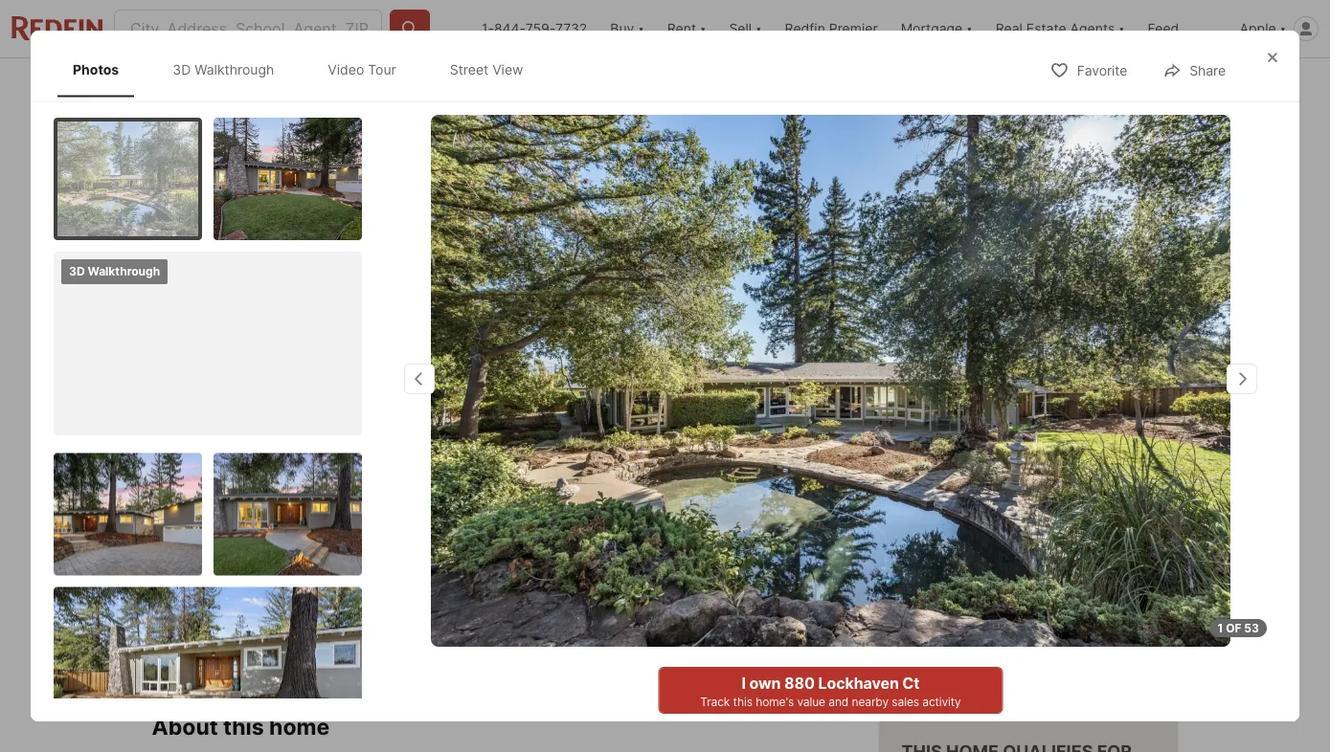 Task type: vqa. For each thing, say whether or not it's contained in the screenshot.
leftmost Share
yes



Task type: describe. For each thing, give the bounding box(es) containing it.
0 horizontal spatial nov
[[209, 133, 234, 147]]

submit search image
[[400, 19, 419, 38]]

52 photos
[[1081, 445, 1147, 462]]

baths
[[410, 622, 452, 641]]

own for i own 880 lockhaven ct track this home's value and nearby sales activity
[[749, 674, 781, 693]]

1 horizontal spatial nov
[[237, 513, 266, 530]]

of
[[1226, 622, 1242, 635]]

los
[[297, 549, 327, 567]]

0 horizontal spatial 30,
[[237, 133, 255, 147]]

i own 880 lockhaven ct button
[[879, 617, 1178, 663]]

your
[[948, 511, 997, 538]]

redfin premier button
[[773, 0, 889, 57]]

view inside tab
[[492, 61, 523, 78]]

redfin premier
[[785, 21, 878, 37]]

880 lockhaven ct ,
[[152, 549, 293, 567]]

3d walkthrough inside 3d walkthrough button
[[210, 445, 315, 462]]

street view tab
[[435, 46, 539, 93]]

3 tab from the left
[[494, 62, 636, 108]]

2.5 baths
[[410, 593, 452, 641]]

3,000 sq ft
[[501, 593, 567, 641]]

los altos
[[297, 549, 379, 567]]

4 tab from the left
[[636, 62, 745, 108]]

activity inside i own 880 lockhaven ct track this home's value and nearby sales activity
[[922, 695, 961, 709]]

facts
[[1025, 76, 1059, 92]]

sales inside track this home's value and nearby sales activity
[[1106, 564, 1139, 580]]

street inside tab
[[450, 61, 489, 78]]

3d inside 3d walkthrough tab
[[173, 61, 191, 78]]

52
[[1081, 445, 1098, 462]]

about
[[152, 713, 218, 740]]

value inside i own 880 lockhaven ct track this home's value and nearby sales activity
[[797, 695, 825, 709]]

video tour tab
[[312, 46, 412, 93]]

beds
[[328, 622, 364, 641]]

sales inside i own 880 lockhaven ct track this home's value and nearby sales activity
[[892, 695, 919, 709]]

this inside i own 880 lockhaven ct track this home's value and nearby sales activity
[[733, 695, 753, 709]]

53
[[1244, 622, 1259, 635]]

street view button
[[444, 435, 579, 473]]

nearby inside track this home's value and nearby sales activity
[[1058, 564, 1102, 580]]

street inside button
[[487, 445, 527, 462]]

3d walkthrough inside 3d walkthrough tab
[[173, 61, 274, 78]]

tab list for share button in the i own 880 lockhaven ct dialog
[[54, 42, 558, 97]]

share button inside i own 880 lockhaven ct dialog
[[1147, 50, 1242, 89]]

City, Address, School, Agent, ZIP search field
[[114, 10, 382, 48]]

sold on nov 30, 2023
[[169, 513, 327, 530]]

value inside track this home's value and nearby sales activity
[[994, 564, 1027, 580]]

i own 880 lockhaven ct
[[940, 631, 1118, 650]]

i own 880 lockhaven ct dialog
[[31, 31, 1300, 753]]

baths link
[[410, 622, 452, 641]]

street view inside tab
[[450, 61, 523, 78]]

this for home's
[[918, 564, 941, 580]]

759-
[[525, 21, 555, 37]]

sold for sold on nov 30, 2023
[[169, 513, 205, 530]]

redfin
[[785, 21, 825, 37]]

is this your home?
[[879, 511, 1075, 538]]

about this home
[[152, 713, 330, 740]]

map entry image
[[722, 511, 849, 639]]

7732
[[555, 21, 587, 37]]

0 vertical spatial 2023
[[258, 133, 288, 147]]

4
[[328, 593, 343, 620]]

nearby inside i own 880 lockhaven ct track this home's value and nearby sales activity
[[852, 695, 889, 709]]

photos tab
[[57, 46, 134, 93]]

track inside i own 880 lockhaven ct track this home's value and nearby sales activity
[[700, 695, 730, 709]]

94024
[[414, 549, 462, 567]]

3d inside 3d walkthrough button
[[210, 445, 229, 462]]

altos
[[331, 549, 379, 567]]

track this home's value and nearby sales activity
[[879, 564, 1139, 600]]

$4,350,000 sold price
[[152, 593, 282, 641]]

sold nov 30, 2023 link
[[152, 112, 871, 492]]

favorite button
[[1034, 50, 1144, 89]]

52 photos button
[[1038, 435, 1163, 473]]

photos
[[1101, 445, 1147, 462]]

feed button
[[1136, 0, 1228, 57]]

feed
[[1148, 21, 1179, 37]]



Task type: locate. For each thing, give the bounding box(es) containing it.
0 vertical spatial sales
[[1106, 564, 1139, 580]]

and
[[1031, 564, 1055, 580], [829, 695, 849, 709]]

street view
[[450, 61, 523, 78], [487, 445, 563, 462]]

4 beds
[[328, 593, 364, 641]]

this for your
[[902, 511, 943, 538]]

880 inside button
[[982, 631, 1013, 650]]

2 horizontal spatial 3d
[[210, 445, 229, 462]]

edit facts
[[997, 76, 1059, 92]]

tour
[[368, 61, 396, 78]]

lockhaven inside i own 880 lockhaven ct track this home's value and nearby sales activity
[[818, 674, 899, 693]]

ct
[[271, 549, 289, 567], [1100, 631, 1118, 650], [902, 674, 920, 693]]

walkthrough
[[195, 61, 274, 78], [88, 264, 160, 278], [232, 445, 315, 462]]

1 vertical spatial i
[[742, 674, 746, 693]]

2023
[[258, 133, 288, 147], [293, 513, 327, 530]]

2023 up los
[[293, 513, 327, 530]]

0 vertical spatial lockhaven
[[186, 549, 268, 567]]

lockhaven for i own 880 lockhaven ct
[[1016, 631, 1097, 650]]

0 horizontal spatial 880
[[152, 549, 183, 567]]

0 vertical spatial view
[[492, 61, 523, 78]]

track inside track this home's value and nearby sales activity
[[879, 564, 914, 580]]

3,000
[[501, 593, 567, 620]]

1 vertical spatial walkthrough
[[88, 264, 160, 278]]

0 horizontal spatial 3d
[[69, 264, 85, 278]]

1 vertical spatial and
[[829, 695, 849, 709]]

price
[[188, 622, 225, 641]]

1 vertical spatial track
[[700, 695, 730, 709]]

0 horizontal spatial view
[[492, 61, 523, 78]]

0 vertical spatial walkthrough
[[195, 61, 274, 78]]

sold
[[175, 133, 206, 147], [169, 513, 205, 530]]

i for i own 880 lockhaven ct
[[940, 631, 944, 650]]

i inside i own 880 lockhaven ct track this home's value and nearby sales activity
[[742, 674, 746, 693]]

0 vertical spatial street view
[[450, 61, 523, 78]]

sold link
[[169, 513, 205, 530]]

2 vertical spatial lockhaven
[[818, 674, 899, 693]]

0 horizontal spatial lockhaven
[[186, 549, 268, 567]]

share button
[[1147, 50, 1242, 89], [1083, 64, 1178, 103]]

0 vertical spatial track
[[879, 564, 914, 580]]

0 vertical spatial street
[[450, 61, 489, 78]]

1 vertical spatial nearby
[[852, 695, 889, 709]]

1 vertical spatial own
[[749, 674, 781, 693]]

1 horizontal spatial 3d
[[173, 61, 191, 78]]

880 lockhaven ct, los altos, ca 94024 image
[[152, 112, 871, 488], [879, 112, 1178, 296], [879, 304, 1178, 488]]

video
[[328, 61, 364, 78]]

0 horizontal spatial nearby
[[852, 695, 889, 709]]

ct inside button
[[1100, 631, 1118, 650]]

1 horizontal spatial and
[[1031, 564, 1055, 580]]

1 vertical spatial 30,
[[269, 513, 290, 530]]

2 vertical spatial 3d walkthrough
[[210, 445, 315, 462]]

nov down 3d walkthrough tab
[[209, 133, 234, 147]]

0 vertical spatial 3d walkthrough
[[173, 61, 274, 78]]

tab list for edit facts button
[[152, 58, 842, 108]]

share down feed button
[[1190, 62, 1226, 79]]

1 vertical spatial view
[[530, 445, 563, 462]]

3d walkthrough tab
[[157, 46, 290, 93]]

home's
[[945, 564, 990, 580], [756, 695, 794, 709]]

share down feed
[[1126, 76, 1162, 92]]

1 vertical spatial street
[[487, 445, 527, 462]]

2 vertical spatial walkthrough
[[232, 445, 315, 462]]

880 for i own 880 lockhaven ct
[[982, 631, 1013, 650]]

0 horizontal spatial ct
[[271, 549, 289, 567]]

walkthrough for 3d walkthrough button
[[232, 445, 315, 462]]

nov
[[209, 133, 234, 147], [237, 513, 266, 530]]

0 horizontal spatial 2023
[[258, 133, 288, 147]]

0 horizontal spatial value
[[797, 695, 825, 709]]

i
[[940, 631, 944, 650], [742, 674, 746, 693]]

walkthrough for tab list containing photos
[[195, 61, 274, 78]]

image image
[[214, 117, 362, 240], [57, 121, 198, 236], [54, 251, 362, 435], [54, 453, 202, 576], [214, 453, 362, 576], [54, 587, 362, 753]]

this inside track this home's value and nearby sales activity
[[918, 564, 941, 580]]

880 for i own 880 lockhaven ct track this home's value and nearby sales activity
[[784, 674, 815, 693]]

880 inside i own 880 lockhaven ct track this home's value and nearby sales activity
[[784, 674, 815, 693]]

0 vertical spatial nearby
[[1058, 564, 1102, 580]]

ct inside i own 880 lockhaven ct track this home's value and nearby sales activity
[[902, 674, 920, 693]]

own
[[947, 631, 979, 650], [749, 674, 781, 693]]

5 tab from the left
[[745, 62, 827, 108]]

activity
[[879, 584, 925, 600], [922, 695, 961, 709]]

tab list inside i own 880 lockhaven ct dialog
[[54, 42, 558, 97]]

0 vertical spatial sold
[[175, 133, 206, 147]]

ft
[[525, 622, 539, 641]]

walkthrough inside 3d walkthrough tab
[[195, 61, 274, 78]]

0 vertical spatial nov
[[209, 133, 234, 147]]

2023 down 3d walkthrough tab
[[258, 133, 288, 147]]

sq
[[501, 622, 520, 641]]

30, up , at the left of the page
[[269, 513, 290, 530]]

0 horizontal spatial track
[[700, 695, 730, 709]]

favorite
[[1077, 62, 1127, 79]]

lockhaven
[[186, 549, 268, 567], [1016, 631, 1097, 650], [818, 674, 899, 693]]

30, down 3d walkthrough tab
[[237, 133, 255, 147]]

0 horizontal spatial i
[[742, 674, 746, 693]]

value
[[994, 564, 1027, 580], [797, 695, 825, 709]]

1 horizontal spatial nearby
[[1058, 564, 1102, 580]]

activity inside track this home's value and nearby sales activity
[[879, 584, 925, 600]]

3d walkthrough
[[173, 61, 274, 78], [69, 264, 160, 278], [210, 445, 315, 462]]

own for i own 880 lockhaven ct
[[947, 631, 979, 650]]

walkthrough inside 3d walkthrough button
[[232, 445, 315, 462]]

1 vertical spatial sold
[[169, 513, 205, 530]]

0 vertical spatial activity
[[879, 584, 925, 600]]

video tour
[[328, 61, 396, 78]]

$4,350,000
[[152, 593, 282, 620]]

0 vertical spatial 3d
[[173, 61, 191, 78]]

ct for i own 880 lockhaven ct
[[1100, 631, 1118, 650]]

sold
[[152, 622, 184, 641]]

view inside button
[[530, 445, 563, 462]]

1 of 53
[[1218, 622, 1259, 635]]

1
[[1218, 622, 1223, 635]]

3d walkthrough button
[[167, 435, 331, 473]]

1 vertical spatial sales
[[892, 695, 919, 709]]

1 horizontal spatial track
[[879, 564, 914, 580]]

2 vertical spatial ct
[[902, 674, 920, 693]]

0 horizontal spatial own
[[749, 674, 781, 693]]

1 horizontal spatial value
[[994, 564, 1027, 580]]

1 vertical spatial 3d
[[69, 264, 85, 278]]

880
[[152, 549, 183, 567], [982, 631, 1013, 650], [784, 674, 815, 693]]

view
[[492, 61, 523, 78], [530, 445, 563, 462]]

premier
[[829, 21, 878, 37]]

i inside button
[[940, 631, 944, 650]]

880 lockhaven ct image
[[431, 115, 1231, 647]]

2 tab from the left
[[362, 62, 494, 108]]

2 horizontal spatial lockhaven
[[1016, 631, 1097, 650]]

and inside i own 880 lockhaven ct track this home's value and nearby sales activity
[[829, 695, 849, 709]]

1 vertical spatial 2023
[[293, 513, 327, 530]]

this for home
[[223, 713, 264, 740]]

lockhaven for i own 880 lockhaven ct track this home's value and nearby sales activity
[[818, 674, 899, 693]]

tab list
[[54, 42, 558, 97], [152, 58, 842, 108]]

1 horizontal spatial share
[[1190, 62, 1226, 79]]

share
[[1190, 62, 1226, 79], [1126, 76, 1162, 92]]

street
[[450, 61, 489, 78], [487, 445, 527, 462]]

is
[[879, 511, 897, 538]]

1 vertical spatial home's
[[756, 695, 794, 709]]

2 horizontal spatial ct
[[1100, 631, 1118, 650]]

own inside button
[[947, 631, 979, 650]]

share inside button
[[1190, 62, 1226, 79]]

sold for sold nov 30, 2023
[[175, 133, 206, 147]]

0 vertical spatial and
[[1031, 564, 1055, 580]]

3d
[[173, 61, 191, 78], [69, 264, 85, 278], [210, 445, 229, 462]]

ct for i own 880 lockhaven ct track this home's value and nearby sales activity
[[902, 674, 920, 693]]

on
[[213, 513, 233, 530]]

tab
[[268, 62, 362, 108], [362, 62, 494, 108], [494, 62, 636, 108], [636, 62, 745, 108], [745, 62, 827, 108]]

this
[[902, 511, 943, 538], [918, 564, 941, 580], [733, 695, 753, 709], [223, 713, 264, 740]]

2 vertical spatial 3d
[[210, 445, 229, 462]]

track
[[879, 564, 914, 580], [700, 695, 730, 709]]

edit facts button
[[954, 64, 1075, 103]]

edit
[[997, 76, 1021, 92]]

0 vertical spatial home's
[[945, 564, 990, 580]]

0 vertical spatial i
[[940, 631, 944, 650]]

and inside track this home's value and nearby sales activity
[[1031, 564, 1055, 580]]

0 vertical spatial 30,
[[237, 133, 255, 147]]

0 vertical spatial own
[[947, 631, 979, 650]]

lockhaven inside button
[[1016, 631, 1097, 650]]

1-844-759-7732 link
[[482, 21, 587, 37]]

0 horizontal spatial home's
[[756, 695, 794, 709]]

1-844-759-7732
[[482, 21, 587, 37]]

home's inside track this home's value and nearby sales activity
[[945, 564, 990, 580]]

30,
[[237, 133, 255, 147], [269, 513, 290, 530]]

1 horizontal spatial 2023
[[293, 513, 327, 530]]

i for i own 880 lockhaven ct track this home's value and nearby sales activity
[[742, 674, 746, 693]]

844-
[[494, 21, 525, 37]]

2 horizontal spatial 880
[[982, 631, 1013, 650]]

1 vertical spatial nov
[[237, 513, 266, 530]]

1-
[[482, 21, 494, 37]]

1 horizontal spatial 880
[[784, 674, 815, 693]]

1 horizontal spatial own
[[947, 631, 979, 650]]

2 vertical spatial 880
[[784, 674, 815, 693]]

1 horizontal spatial view
[[530, 445, 563, 462]]

sold down 3d walkthrough tab
[[175, 133, 206, 147]]

1 horizontal spatial lockhaven
[[818, 674, 899, 693]]

1 horizontal spatial 30,
[[269, 513, 290, 530]]

1 horizontal spatial home's
[[945, 564, 990, 580]]

home's inside i own 880 lockhaven ct track this home's value and nearby sales activity
[[756, 695, 794, 709]]

own inside i own 880 lockhaven ct track this home's value and nearby sales activity
[[749, 674, 781, 693]]

0 vertical spatial ct
[[271, 549, 289, 567]]

2.5
[[410, 593, 445, 620]]

1 horizontal spatial sales
[[1106, 564, 1139, 580]]

1 vertical spatial activity
[[922, 695, 961, 709]]

home
[[269, 713, 330, 740]]

sold left on
[[169, 513, 205, 530]]

i own 880 lockhaven ct track this home's value and nearby sales activity
[[700, 674, 961, 709]]

0 horizontal spatial sales
[[892, 695, 919, 709]]

home?
[[1002, 511, 1075, 538]]

0 vertical spatial value
[[994, 564, 1027, 580]]

1 vertical spatial lockhaven
[[1016, 631, 1097, 650]]

1 tab from the left
[[268, 62, 362, 108]]

tab list containing photos
[[54, 42, 558, 97]]

1 horizontal spatial ct
[[902, 674, 920, 693]]

sold nov 30, 2023
[[175, 133, 288, 147]]

nov right on
[[237, 513, 266, 530]]

,
[[289, 549, 293, 567]]

1 vertical spatial value
[[797, 695, 825, 709]]

street view inside button
[[487, 445, 563, 462]]

0 horizontal spatial share
[[1126, 76, 1162, 92]]

1 vertical spatial street view
[[487, 445, 563, 462]]

nearby
[[1058, 564, 1102, 580], [852, 695, 889, 709]]

0 vertical spatial 880
[[152, 549, 183, 567]]

1 vertical spatial 880
[[982, 631, 1013, 650]]

1 vertical spatial 3d walkthrough
[[69, 264, 160, 278]]

sales
[[1106, 564, 1139, 580], [892, 695, 919, 709]]

0 horizontal spatial and
[[829, 695, 849, 709]]

1 horizontal spatial i
[[940, 631, 944, 650]]

photos
[[73, 61, 119, 78]]

1 vertical spatial ct
[[1100, 631, 1118, 650]]



